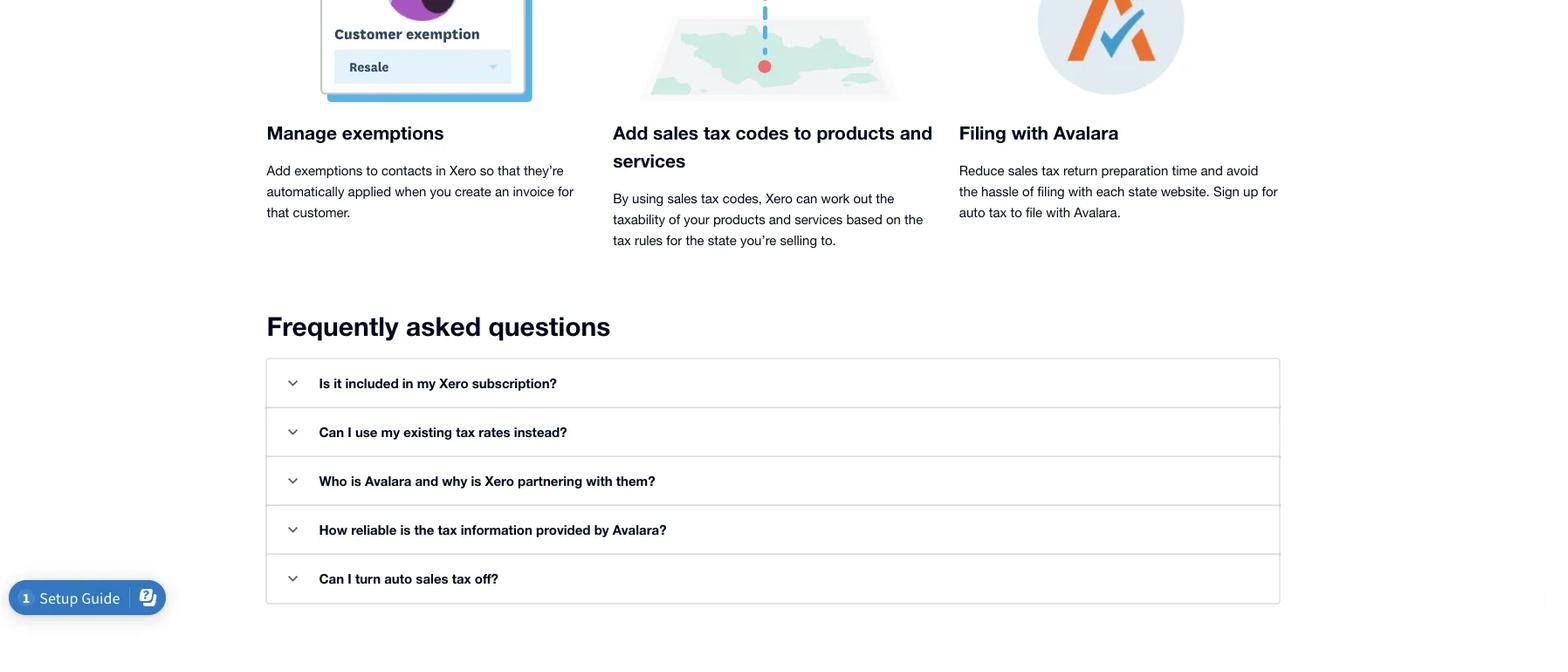 Task type: locate. For each thing, give the bounding box(es) containing it.
toggle image left the who
[[288, 479, 298, 485]]

for inside add exemptions to contacts in xero so that they're automatically applied when you create an invoice for that customer.
[[558, 184, 574, 200]]

my
[[417, 376, 436, 392], [381, 425, 400, 441]]

avalara for is
[[365, 474, 412, 490]]

tax
[[704, 122, 731, 144], [1042, 163, 1060, 179], [701, 191, 719, 207], [989, 205, 1007, 220], [613, 233, 631, 248], [456, 425, 475, 441], [438, 523, 457, 539], [452, 572, 471, 588]]

xero up can i use my existing tax rates instead?
[[439, 376, 469, 392]]

of inside reduce sales tax return preparation time and avoid the hassle of filing with each state website. sign up for auto tax to file with avalara.
[[1023, 184, 1034, 200]]

1 horizontal spatial services
[[795, 212, 843, 227]]

toggle button left the who
[[276, 465, 310, 500]]

0 vertical spatial avalara
[[1054, 122, 1119, 144]]

1 horizontal spatial in
[[436, 163, 446, 179]]

toggle image for can i turn auto sales tax off?
[[288, 577, 298, 583]]

can left turn
[[319, 572, 344, 588]]

codes,
[[723, 191, 762, 207]]

add up automatically
[[267, 163, 291, 179]]

services up to.
[[795, 212, 843, 227]]

toggle button left turn
[[276, 562, 310, 597]]

can for can i turn auto sales tax off?
[[319, 572, 344, 588]]

to inside add sales tax codes to products and services
[[794, 122, 812, 144]]

sales inside by using sales tax codes, xero can work out the taxability of your products and services based on the tax rules for the state you're selling to.
[[668, 191, 698, 207]]

2 vertical spatial to
[[1011, 205, 1022, 220]]

4 toggle button from the top
[[276, 513, 310, 548]]

1 vertical spatial exemptions
[[294, 163, 363, 179]]

add
[[613, 122, 648, 144], [267, 163, 291, 179]]

toggle button left use
[[276, 416, 310, 451]]

of
[[1023, 184, 1034, 200], [669, 212, 680, 227]]

is
[[351, 474, 361, 490], [471, 474, 481, 490], [400, 523, 411, 539]]

state
[[1129, 184, 1158, 200], [708, 233, 737, 248]]

by using sales tax codes, xero can work out the taxability of your products and services based on the tax rules for the state you're selling to.
[[613, 191, 923, 248]]

add inside add sales tax codes to products and services
[[613, 122, 648, 144]]

partnering
[[518, 474, 583, 490]]

avalara
[[1054, 122, 1119, 144], [365, 474, 412, 490]]

so
[[480, 163, 494, 179]]

who
[[319, 474, 347, 490]]

products up out
[[817, 122, 895, 144]]

toggle button
[[276, 367, 310, 402], [276, 416, 310, 451], [276, 465, 310, 500], [276, 513, 310, 548], [276, 562, 310, 597]]

2 i from the top
[[348, 572, 352, 588]]

0 vertical spatial of
[[1023, 184, 1034, 200]]

that
[[498, 163, 520, 179], [267, 205, 289, 220]]

0 vertical spatial add
[[613, 122, 648, 144]]

is right reliable
[[400, 523, 411, 539]]

4 toggle image from the top
[[288, 577, 298, 583]]

1 vertical spatial to
[[366, 163, 378, 179]]

state inside reduce sales tax return preparation time and avoid the hassle of filing with each state website. sign up for auto tax to file with avalara.
[[1129, 184, 1158, 200]]

1 vertical spatial avalara
[[365, 474, 412, 490]]

toggle button left how
[[276, 513, 310, 548]]

5 toggle button from the top
[[276, 562, 310, 597]]

is right the who
[[351, 474, 361, 490]]

sales
[[653, 122, 699, 144], [1008, 163, 1038, 179], [668, 191, 698, 207], [416, 572, 448, 588]]

to left file
[[1011, 205, 1022, 220]]

1 vertical spatial products
[[713, 212, 766, 227]]

avalara for with
[[1054, 122, 1119, 144]]

exemptions for add
[[294, 163, 363, 179]]

sales inside reduce sales tax return preparation time and avoid the hassle of filing with each state website. sign up for auto tax to file with avalara.
[[1008, 163, 1038, 179]]

2 horizontal spatial to
[[1011, 205, 1022, 220]]

to.
[[821, 233, 836, 248]]

toggle image left is
[[288, 381, 298, 387]]

state inside by using sales tax codes, xero can work out the taxability of your products and services based on the tax rules for the state you're selling to.
[[708, 233, 737, 248]]

0 horizontal spatial for
[[558, 184, 574, 200]]

1 i from the top
[[348, 425, 352, 441]]

file
[[1026, 205, 1043, 220]]

for right the rules
[[667, 233, 682, 248]]

up
[[1244, 184, 1259, 200]]

add inside add exemptions to contacts in xero so that they're automatically applied when you create an invoice for that customer.
[[267, 163, 291, 179]]

0 horizontal spatial my
[[381, 425, 400, 441]]

1 horizontal spatial add
[[613, 122, 648, 144]]

1 toggle button from the top
[[276, 367, 310, 402]]

1 horizontal spatial for
[[667, 233, 682, 248]]

0 vertical spatial i
[[348, 425, 352, 441]]

in
[[436, 163, 446, 179], [402, 376, 413, 392]]

0 vertical spatial can
[[319, 425, 344, 441]]

0 horizontal spatial avalara
[[365, 474, 412, 490]]

0 vertical spatial products
[[817, 122, 895, 144]]

can
[[319, 425, 344, 441], [319, 572, 344, 588]]

3 toggle image from the top
[[288, 528, 298, 534]]

for down they're at the left top of page
[[558, 184, 574, 200]]

automatically
[[267, 184, 344, 200]]

0 horizontal spatial state
[[708, 233, 737, 248]]

exemptions for manage
[[342, 122, 444, 144]]

add up by
[[613, 122, 648, 144]]

tax left off?
[[452, 572, 471, 588]]

tax left the 'codes'
[[704, 122, 731, 144]]

toggle button for is it included in my xero subscription?
[[276, 367, 310, 402]]

website.
[[1161, 184, 1210, 200]]

xero right why
[[485, 474, 514, 490]]

my right use
[[381, 425, 400, 441]]

and inside by using sales tax codes, xero can work out the taxability of your products and services based on the tax rules for the state you're selling to.
[[769, 212, 791, 227]]

i left turn
[[348, 572, 352, 588]]

0 vertical spatial services
[[613, 150, 686, 172]]

services up the using
[[613, 150, 686, 172]]

i for turn
[[348, 572, 352, 588]]

toggle image left how
[[288, 528, 298, 534]]

that right so
[[498, 163, 520, 179]]

0 vertical spatial to
[[794, 122, 812, 144]]

1 horizontal spatial products
[[817, 122, 895, 144]]

avoid
[[1227, 163, 1259, 179]]

toggle button for how reliable is the tax information provided by avalara?
[[276, 513, 310, 548]]

is it included in my xero subscription?
[[319, 376, 557, 392]]

that down automatically
[[267, 205, 289, 220]]

and up sign
[[1201, 163, 1223, 179]]

state down preparation
[[1129, 184, 1158, 200]]

1 can from the top
[[319, 425, 344, 441]]

tax left the rules
[[613, 233, 631, 248]]

in up you
[[436, 163, 446, 179]]

and inside reduce sales tax return preparation time and avoid the hassle of filing with each state website. sign up for auto tax to file with avalara.
[[1201, 163, 1223, 179]]

and
[[900, 122, 933, 144], [1201, 163, 1223, 179], [769, 212, 791, 227], [415, 474, 439, 490]]

0 horizontal spatial of
[[669, 212, 680, 227]]

why
[[442, 474, 467, 490]]

add sales tax codes to products and services
[[613, 122, 933, 172]]

0 vertical spatial that
[[498, 163, 520, 179]]

auto
[[960, 205, 986, 220], [384, 572, 412, 588]]

rates
[[479, 425, 511, 441]]

toggle button for can i turn auto sales tax off?
[[276, 562, 310, 597]]

1 horizontal spatial my
[[417, 376, 436, 392]]

is
[[319, 376, 330, 392]]

xero left can
[[766, 191, 793, 207]]

0 horizontal spatial that
[[267, 205, 289, 220]]

tax left rates
[[456, 425, 475, 441]]

toggle button left is
[[276, 367, 310, 402]]

0 horizontal spatial services
[[613, 150, 686, 172]]

1 vertical spatial add
[[267, 163, 291, 179]]

0 vertical spatial in
[[436, 163, 446, 179]]

avalara up reliable
[[365, 474, 412, 490]]

use
[[355, 425, 378, 441]]

they're
[[524, 163, 564, 179]]

the right reliable
[[414, 523, 434, 539]]

filing
[[1038, 184, 1065, 200]]

is right why
[[471, 474, 481, 490]]

xero inside add exemptions to contacts in xero so that they're automatically applied when you create an invoice for that customer.
[[450, 163, 476, 179]]

i
[[348, 425, 352, 441], [348, 572, 352, 588]]

2 horizontal spatial for
[[1262, 184, 1278, 200]]

sign
[[1214, 184, 1240, 200]]

1 vertical spatial in
[[402, 376, 413, 392]]

of left your in the left of the page
[[669, 212, 680, 227]]

auto right turn
[[384, 572, 412, 588]]

exemptions
[[342, 122, 444, 144], [294, 163, 363, 179]]

1 horizontal spatial state
[[1129, 184, 1158, 200]]

in right included
[[402, 376, 413, 392]]

1 vertical spatial that
[[267, 205, 289, 220]]

taxability
[[613, 212, 665, 227]]

sales up the using
[[653, 122, 699, 144]]

services inside add sales tax codes to products and services
[[613, 150, 686, 172]]

1 vertical spatial can
[[319, 572, 344, 588]]

toggle image left turn
[[288, 577, 298, 583]]

1 vertical spatial auto
[[384, 572, 412, 588]]

to
[[794, 122, 812, 144], [366, 163, 378, 179], [1011, 205, 1022, 220]]

frequently
[[267, 311, 399, 342]]

sales inside add sales tax codes to products and services
[[653, 122, 699, 144]]

reliable
[[351, 523, 397, 539]]

turn
[[355, 572, 381, 588]]

xero up create on the left top of page
[[450, 163, 476, 179]]

0 horizontal spatial to
[[366, 163, 378, 179]]

1 horizontal spatial avalara
[[1054, 122, 1119, 144]]

information
[[461, 523, 533, 539]]

you're
[[741, 233, 777, 248]]

products
[[817, 122, 895, 144], [713, 212, 766, 227]]

to inside add exemptions to contacts in xero so that they're automatically applied when you create an invoice for that customer.
[[366, 163, 378, 179]]

by
[[613, 191, 629, 207]]

0 vertical spatial state
[[1129, 184, 1158, 200]]

rules
[[635, 233, 663, 248]]

to right the 'codes'
[[794, 122, 812, 144]]

using
[[632, 191, 664, 207]]

the down reduce
[[960, 184, 978, 200]]

of up file
[[1023, 184, 1034, 200]]

1 vertical spatial i
[[348, 572, 352, 588]]

0 horizontal spatial is
[[351, 474, 361, 490]]

and up selling
[[769, 212, 791, 227]]

the down your in the left of the page
[[686, 233, 704, 248]]

with
[[1012, 122, 1049, 144], [1069, 184, 1093, 200], [1046, 205, 1071, 220], [586, 474, 613, 490]]

2 can from the top
[[319, 572, 344, 588]]

selling
[[780, 233, 817, 248]]

1 toggle image from the top
[[288, 381, 298, 387]]

tax down hassle
[[989, 205, 1007, 220]]

1 horizontal spatial auto
[[960, 205, 986, 220]]

can for can i use my existing tax rates instead?
[[319, 425, 344, 441]]

auto down hassle
[[960, 205, 986, 220]]

services
[[613, 150, 686, 172], [795, 212, 843, 227]]

with right filing
[[1012, 122, 1049, 144]]

i left use
[[348, 425, 352, 441]]

my up existing
[[417, 376, 436, 392]]

products down codes,
[[713, 212, 766, 227]]

1 vertical spatial services
[[795, 212, 843, 227]]

tax left information
[[438, 523, 457, 539]]

1 horizontal spatial of
[[1023, 184, 1034, 200]]

0 vertical spatial auto
[[960, 205, 986, 220]]

for
[[558, 184, 574, 200], [1262, 184, 1278, 200], [667, 233, 682, 248]]

sales up your in the left of the page
[[668, 191, 698, 207]]

sales left off?
[[416, 572, 448, 588]]

1 vertical spatial of
[[669, 212, 680, 227]]

1 vertical spatial state
[[708, 233, 737, 248]]

state down your in the left of the page
[[708, 233, 737, 248]]

the
[[960, 184, 978, 200], [876, 191, 895, 207], [905, 212, 923, 227], [686, 233, 704, 248], [414, 523, 434, 539]]

0 vertical spatial exemptions
[[342, 122, 444, 144]]

exemptions up automatically
[[294, 163, 363, 179]]

2 toggle button from the top
[[276, 416, 310, 451]]

toggle image
[[288, 381, 298, 387], [288, 479, 298, 485], [288, 528, 298, 534], [288, 577, 298, 583]]

products inside by using sales tax codes, xero can work out the taxability of your products and services based on the tax rules for the state you're selling to.
[[713, 212, 766, 227]]

asked
[[406, 311, 481, 342]]

can left use
[[319, 425, 344, 441]]

0 horizontal spatial products
[[713, 212, 766, 227]]

xero
[[450, 163, 476, 179], [766, 191, 793, 207], [439, 376, 469, 392], [485, 474, 514, 490]]

and left filing
[[900, 122, 933, 144]]

0 vertical spatial my
[[417, 376, 436, 392]]

work
[[821, 191, 850, 207]]

2 toggle image from the top
[[288, 479, 298, 485]]

toggle button for who is avalara and why is xero partnering with them?
[[276, 465, 310, 500]]

xero for my
[[439, 376, 469, 392]]

customer.
[[293, 205, 351, 220]]

avalara up return
[[1054, 122, 1119, 144]]

1 horizontal spatial to
[[794, 122, 812, 144]]

exemptions inside add exemptions to contacts in xero so that they're automatically applied when you create an invoice for that customer.
[[294, 163, 363, 179]]

to up applied
[[366, 163, 378, 179]]

for right 'up'
[[1262, 184, 1278, 200]]

3 toggle button from the top
[[276, 465, 310, 500]]

sales up hassle
[[1008, 163, 1038, 179]]

exemptions up contacts
[[342, 122, 444, 144]]

return
[[1064, 163, 1098, 179]]

xero inside by using sales tax codes, xero can work out the taxability of your products and services based on the tax rules for the state you're selling to.
[[766, 191, 793, 207]]

it
[[334, 376, 342, 392]]

with down filing
[[1046, 205, 1071, 220]]

0 horizontal spatial add
[[267, 163, 291, 179]]

1 horizontal spatial is
[[400, 523, 411, 539]]



Task type: vqa. For each thing, say whether or not it's contained in the screenshot.
Choose a plan to buy at the top right of the page
no



Task type: describe. For each thing, give the bounding box(es) containing it.
tax inside add sales tax codes to products and services
[[704, 122, 731, 144]]

provided
[[536, 523, 591, 539]]

how reliable is the tax information provided by avalara?
[[319, 523, 667, 539]]

i for use
[[348, 425, 352, 441]]

xero for codes,
[[766, 191, 793, 207]]

with left them?
[[586, 474, 613, 490]]

create
[[455, 184, 491, 200]]

and inside add sales tax codes to products and services
[[900, 122, 933, 144]]

for inside reduce sales tax return preparation time and avoid the hassle of filing with each state website. sign up for auto tax to file with avalara.
[[1262, 184, 1278, 200]]

products inside add sales tax codes to products and services
[[817, 122, 895, 144]]

contacts
[[382, 163, 432, 179]]

manage
[[267, 122, 337, 144]]

1 horizontal spatial that
[[498, 163, 520, 179]]

add exemptions to contacts in xero so that they're automatically applied when you create an invoice for that customer.
[[267, 163, 574, 220]]

instead?
[[514, 425, 567, 441]]

avalara.
[[1074, 205, 1121, 220]]

codes
[[736, 122, 789, 144]]

add for add sales tax codes to products and services
[[613, 122, 648, 144]]

the right on
[[905, 212, 923, 227]]

on
[[886, 212, 901, 227]]

services inside by using sales tax codes, xero can work out the taxability of your products and services based on the tax rules for the state you're selling to.
[[795, 212, 843, 227]]

filing with avalara
[[960, 122, 1119, 144]]

in inside add exemptions to contacts in xero so that they're automatically applied when you create an invoice for that customer.
[[436, 163, 446, 179]]

invoice
[[513, 184, 554, 200]]

out
[[854, 191, 873, 207]]

1 vertical spatial my
[[381, 425, 400, 441]]

auto inside reduce sales tax return preparation time and avoid the hassle of filing with each state website. sign up for auto tax to file with avalara.
[[960, 205, 986, 220]]

how
[[319, 523, 348, 539]]

can i use my existing tax rates instead?
[[319, 425, 567, 441]]

time
[[1172, 163, 1198, 179]]

0 horizontal spatial in
[[402, 376, 413, 392]]

toggle image
[[288, 430, 298, 436]]

filing
[[960, 122, 1007, 144]]

each
[[1097, 184, 1125, 200]]

can
[[796, 191, 818, 207]]

toggle image for who is avalara and why is xero partnering with them?
[[288, 479, 298, 485]]

questions
[[489, 311, 611, 342]]

for inside by using sales tax codes, xero can work out the taxability of your products and services based on the tax rules for the state you're selling to.
[[667, 233, 682, 248]]

when
[[395, 184, 426, 200]]

and left why
[[415, 474, 439, 490]]

subscription?
[[472, 376, 557, 392]]

toggle button for can i use my existing tax rates instead?
[[276, 416, 310, 451]]

the right out
[[876, 191, 895, 207]]

hassle
[[982, 184, 1019, 200]]

add for add exemptions to contacts in xero so that they're automatically applied when you create an invoice for that customer.
[[267, 163, 291, 179]]

can i turn auto sales tax off?
[[319, 572, 499, 588]]

included
[[345, 376, 399, 392]]

2 horizontal spatial is
[[471, 474, 481, 490]]

off?
[[475, 572, 499, 588]]

avalara?
[[613, 523, 667, 539]]

xero for in
[[450, 163, 476, 179]]

tax up filing
[[1042, 163, 1060, 179]]

manage exemptions
[[267, 122, 444, 144]]

with down return
[[1069, 184, 1093, 200]]

0 horizontal spatial auto
[[384, 572, 412, 588]]

frequently asked questions
[[267, 311, 611, 342]]

reduce sales tax return preparation time and avoid the hassle of filing with each state website. sign up for auto tax to file with avalara.
[[960, 163, 1278, 220]]

toggle image for how reliable is the tax information provided by avalara?
[[288, 528, 298, 534]]

an
[[495, 184, 509, 200]]

by
[[594, 523, 609, 539]]

the inside reduce sales tax return preparation time and avoid the hassle of filing with each state website. sign up for auto tax to file with avalara.
[[960, 184, 978, 200]]

them?
[[616, 474, 655, 490]]

tax up your in the left of the page
[[701, 191, 719, 207]]

your
[[684, 212, 710, 227]]

reduce
[[960, 163, 1005, 179]]

who is avalara and why is xero partnering with them?
[[319, 474, 655, 490]]

you
[[430, 184, 451, 200]]

of inside by using sales tax codes, xero can work out the taxability of your products and services based on the tax rules for the state you're selling to.
[[669, 212, 680, 227]]

toggle image for is it included in my xero subscription?
[[288, 381, 298, 387]]

based
[[847, 212, 883, 227]]

to inside reduce sales tax return preparation time and avoid the hassle of filing with each state website. sign up for auto tax to file with avalara.
[[1011, 205, 1022, 220]]

existing
[[404, 425, 452, 441]]

applied
[[348, 184, 391, 200]]

preparation
[[1102, 163, 1169, 179]]



